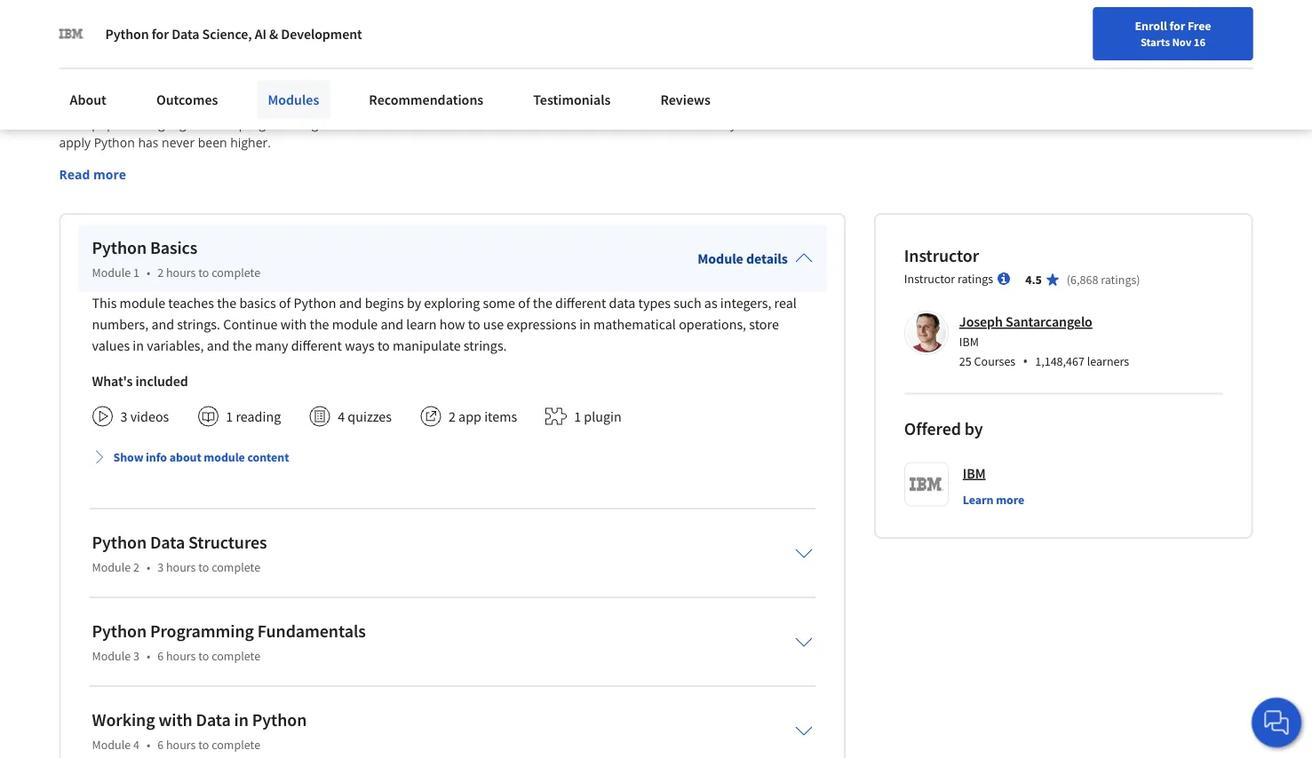 Task type: describe. For each thing, give the bounding box(es) containing it.
what's included
[[92, 373, 188, 391]]

2 horizontal spatial 2
[[449, 408, 456, 426]]

more for read more
[[93, 167, 126, 184]]

python programming fundamentals module 3 • 6 hours to complete
[[92, 621, 366, 665]]

chat with us image
[[1262, 709, 1291, 737]]

plugin
[[584, 408, 622, 426]]

for for enroll
[[1170, 18, 1185, 34]]

quizzes
[[348, 408, 392, 426]]

hours inside 'python basics module 1 • 2 hours to complete'
[[166, 265, 196, 281]]

variables,
[[147, 337, 204, 355]]

free
[[1188, 18, 1211, 34]]

data inside "python data structures module 2 • 3 hours to complete"
[[150, 532, 185, 555]]

ibm inside joseph santarcangelo ibm 25 courses • 1,148,467 learners
[[959, 334, 979, 350]]

nov
[[1172, 35, 1192, 49]]

show info about module content button
[[85, 442, 296, 474]]

and left begins
[[339, 295, 362, 312]]

recommendations link
[[358, 80, 494, 119]]

0 vertical spatial strings.
[[177, 316, 220, 334]]

5
[[164, 44, 177, 75]]

data for for
[[172, 25, 199, 43]]

python inside python programming fundamentals module 3 • 6 hours to complete
[[92, 621, 147, 643]]

with inside kickstart your learning of python with this beginner-friendly self-paced course taught by an expert. python is one of the most popular languages in the programming and data science world and demand for individuals who have the ability to apply python has never been higher.
[[252, 97, 277, 114]]

0 horizontal spatial ratings
[[958, 272, 993, 288]]

included
[[135, 373, 188, 391]]

learning
[[142, 97, 189, 114]]

integers,
[[720, 295, 771, 312]]

about link
[[59, 80, 117, 119]]

module inside python programming fundamentals module 3 • 6 hours to complete
[[92, 649, 131, 665]]

joseph
[[959, 314, 1003, 332]]

module details
[[698, 250, 788, 268]]

learn more button
[[963, 492, 1025, 510]]

in up modules link
[[279, 44, 299, 75]]

how
[[440, 316, 465, 334]]

4 inside working with data in python module 4 • 6 hours to complete
[[133, 738, 139, 754]]

reviews link
[[650, 80, 721, 119]]

ibm link
[[963, 463, 986, 485]]

demand
[[484, 116, 532, 133]]

1 vertical spatial ibm
[[963, 465, 986, 483]]

development
[[281, 25, 362, 43]]

16
[[1194, 35, 1206, 49]]

more for learn more
[[996, 493, 1025, 509]]

hours inside working with data in python module 4 • 6 hours to complete
[[166, 738, 196, 754]]

0 vertical spatial 4
[[338, 408, 345, 426]]

0 horizontal spatial module
[[120, 295, 165, 312]]

who
[[621, 116, 645, 133]]

25
[[959, 354, 972, 370]]

individuals
[[555, 116, 617, 133]]

• for fundamentals
[[147, 649, 150, 665]]

modules link
[[257, 80, 330, 119]]

are
[[125, 44, 159, 75]]

python data structures module 2 • 3 hours to complete
[[92, 532, 267, 576]]

reviews
[[660, 91, 711, 108]]

kickstart
[[59, 97, 109, 114]]

working with data in python module 4 • 6 hours to complete
[[92, 710, 307, 754]]

testimonials
[[533, 91, 611, 108]]

3 inside python programming fundamentals module 3 • 6 hours to complete
[[133, 649, 139, 665]]

with inside this module teaches the basics of python and begins by exploring some of the different data types such as integers, real numbers, and strings. continue with the module and learn how to use expressions in  mathematical operations, store values in variables, and the many different ways to manipulate strings.
[[281, 316, 307, 334]]

kickstart your learning of python with this beginner-friendly self-paced course taught by an expert. python is one of the most popular languages in the programming and data science world and demand for individuals who have the ability to apply python has never been higher.
[[59, 97, 755, 152]]

paced
[[432, 97, 467, 114]]

fundamentals
[[257, 621, 366, 643]]

python basics module 1 • 2 hours to complete
[[92, 237, 260, 281]]

data for with
[[196, 710, 231, 732]]

by inside kickstart your learning of python with this beginner-friendly self-paced course taught by an expert. python is one of the most popular languages in the programming and data science world and demand for individuals who have the ability to apply python has never been higher.
[[553, 97, 567, 114]]

science
[[376, 116, 419, 133]]

and down paced
[[458, 116, 480, 133]]

items
[[484, 408, 517, 426]]

learn
[[963, 493, 994, 509]]

read
[[59, 167, 90, 184]]

modules
[[268, 91, 319, 108]]

in right expressions at top
[[579, 316, 591, 334]]

to inside "python data structures module 2 • 3 hours to complete"
[[198, 560, 209, 576]]

2 inside "python data structures module 2 • 3 hours to complete"
[[133, 560, 139, 576]]

&
[[269, 25, 278, 43]]

data inside this module teaches the basics of python and begins by exploring some of the different data types such as integers, real numbers, and strings. continue with the module and learn how to use expressions in  mathematical operations, store values in variables, and the many different ways to manipulate strings.
[[609, 295, 636, 312]]

to inside 'python basics module 1 • 2 hours to complete'
[[198, 265, 209, 281]]

use
[[483, 316, 504, 334]]

programming
[[150, 621, 254, 643]]

the up ability
[[729, 97, 748, 114]]

expert.
[[588, 97, 629, 114]]

the down continue
[[232, 337, 252, 355]]

continue
[[223, 316, 278, 334]]

and down begins
[[381, 316, 403, 334]]

for for python
[[152, 25, 169, 43]]

store
[[749, 316, 779, 334]]

3 inside "python data structures module 2 • 3 hours to complete"
[[157, 560, 164, 576]]

course inside kickstart your learning of python with this beginner-friendly self-paced course taught by an expert. python is one of the most popular languages in the programming and data science world and demand for individuals who have the ability to apply python has never been higher.
[[470, 97, 509, 114]]

coursera career certificate image
[[917, 0, 1213, 5]]

instructor for instructor
[[904, 245, 979, 268]]

1 for 1 plugin
[[574, 408, 581, 426]]

2 horizontal spatial module
[[332, 316, 378, 334]]

2 app items
[[449, 408, 517, 426]]

to inside working with data in python module 4 • 6 hours to complete
[[198, 738, 209, 754]]

outcomes
[[156, 91, 218, 108]]

2 horizontal spatial by
[[965, 418, 983, 440]]

instructor for instructor ratings
[[904, 272, 955, 288]]

one
[[689, 97, 711, 114]]

1 plugin
[[574, 408, 622, 426]]

have
[[649, 116, 676, 133]]

1 vertical spatial strings.
[[464, 337, 507, 355]]

hours inside "python data structures module 2 • 3 hours to complete"
[[166, 560, 196, 576]]

to inside python programming fundamentals module 3 • 6 hours to complete
[[198, 649, 209, 665]]

exploring
[[424, 295, 480, 312]]

learn
[[406, 316, 437, 334]]

4.5
[[1025, 272, 1042, 288]]

most
[[59, 116, 88, 133]]

the down is
[[680, 116, 699, 133]]

this
[[92, 295, 117, 312]]

what's
[[92, 373, 133, 391]]

of right the some
[[518, 295, 530, 312]]

module inside 'python basics module 1 • 2 hours to complete'
[[92, 265, 131, 281]]

of right learning
[[193, 97, 204, 114]]

complete inside "python data structures module 2 • 3 hours to complete"
[[212, 560, 260, 576]]

self-
[[407, 97, 432, 114]]

1,148,467
[[1035, 354, 1085, 370]]

read more button
[[59, 166, 126, 185]]

basics
[[150, 237, 197, 260]]

6 inside python programming fundamentals module 3 • 6 hours to complete
[[157, 649, 164, 665]]

show notifications image
[[1072, 22, 1094, 44]]

expressions
[[507, 316, 577, 334]]

joseph santarcangelo image
[[907, 314, 946, 353]]

apply
[[59, 135, 91, 152]]

and down continue
[[207, 337, 230, 355]]

and up 'variables,'
[[151, 316, 174, 334]]

( 6,868 ratings )
[[1067, 272, 1140, 288]]

0 horizontal spatial 3
[[120, 408, 127, 426]]

values
[[92, 337, 130, 355]]



Task type: vqa. For each thing, say whether or not it's contained in the screenshot.
popular
yes



Task type: locate. For each thing, give the bounding box(es) containing it.
4 left quizzes
[[338, 408, 345, 426]]

about
[[169, 450, 201, 466]]

python for data science, ai & development
[[105, 25, 362, 43]]

coursera image
[[21, 14, 134, 43]]

python inside "python data structures module 2 • 3 hours to complete"
[[92, 532, 147, 555]]

complete inside python programming fundamentals module 3 • 6 hours to complete
[[212, 649, 260, 665]]

there
[[59, 44, 120, 75]]

by inside this module teaches the basics of python and begins by exploring some of the different data types such as integers, real numbers, and strings. continue with the module and learn how to use expressions in  mathematical operations, store values in variables, and the many different ways to manipulate strings.
[[407, 295, 421, 312]]

science,
[[202, 25, 252, 43]]

data
[[172, 25, 199, 43], [150, 532, 185, 555], [196, 710, 231, 732]]

1 vertical spatial more
[[996, 493, 1025, 509]]

3 left videos
[[120, 408, 127, 426]]

1 horizontal spatial 1
[[226, 408, 233, 426]]

1 horizontal spatial 3
[[133, 649, 139, 665]]

1 complete from the top
[[212, 265, 260, 281]]

data up 5
[[172, 25, 199, 43]]

working
[[92, 710, 155, 732]]

some
[[483, 295, 515, 312]]

an
[[570, 97, 585, 114]]

0 vertical spatial 3
[[120, 408, 127, 426]]

3 hours from the top
[[166, 649, 196, 665]]

app
[[459, 408, 481, 426]]

data down friendly
[[347, 116, 373, 133]]

1 horizontal spatial more
[[996, 493, 1025, 509]]

1 vertical spatial data
[[609, 295, 636, 312]]

videos
[[130, 408, 169, 426]]

1 vertical spatial with
[[281, 316, 307, 334]]

2 horizontal spatial with
[[281, 316, 307, 334]]

0 vertical spatial more
[[93, 167, 126, 184]]

0 horizontal spatial 4
[[133, 738, 139, 754]]

)
[[1137, 272, 1140, 288]]

this module teaches the basics of python and begins by exploring some of the different data types such as integers, real numbers, and strings. continue with the module and learn how to use expressions in  mathematical operations, store values in variables, and the many different ways to manipulate strings.
[[92, 295, 797, 355]]

1 horizontal spatial 4
[[338, 408, 345, 426]]

0 horizontal spatial strings.
[[177, 316, 220, 334]]

data inside kickstart your learning of python with this beginner-friendly self-paced course taught by an expert. python is one of the most popular languages in the programming and data science world and demand for individuals who have the ability to apply python has never been higher.
[[347, 116, 373, 133]]

the left basics
[[217, 295, 237, 312]]

learners
[[1087, 354, 1129, 370]]

1 horizontal spatial 2
[[157, 265, 164, 281]]

6 inside working with data in python module 4 • 6 hours to complete
[[157, 738, 164, 754]]

1 vertical spatial module
[[332, 316, 378, 334]]

0 vertical spatial different
[[555, 295, 606, 312]]

many
[[255, 337, 288, 355]]

for down taught
[[535, 116, 552, 133]]

python inside working with data in python module 4 • 6 hours to complete
[[252, 710, 307, 732]]

instructor up the joseph santarcangelo icon at the top right of page
[[904, 272, 955, 288]]

world
[[422, 116, 455, 133]]

different left the "ways"
[[291, 337, 342, 355]]

1 vertical spatial 3
[[157, 560, 164, 576]]

mathematical
[[594, 316, 676, 334]]

module up numbers,
[[120, 295, 165, 312]]

1 inside 'python basics module 1 • 2 hours to complete'
[[133, 265, 139, 281]]

for inside enroll for free starts nov 16
[[1170, 18, 1185, 34]]

2 instructor from the top
[[904, 272, 955, 288]]

1 vertical spatial instructor
[[904, 272, 955, 288]]

1 6 from the top
[[157, 649, 164, 665]]

1 for 1 reading
[[226, 408, 233, 426]]

real
[[774, 295, 797, 312]]

in right "values"
[[133, 337, 144, 355]]

been
[[198, 135, 227, 152]]

module inside working with data in python module 4 • 6 hours to complete
[[92, 738, 131, 754]]

strings. down use
[[464, 337, 507, 355]]

0 vertical spatial this
[[304, 44, 344, 75]]

0 horizontal spatial for
[[152, 25, 169, 43]]

1 reading
[[226, 408, 281, 426]]

this inside kickstart your learning of python with this beginner-friendly self-paced course taught by an expert. python is one of the most popular languages in the programming and data science world and demand for individuals who have the ability to apply python has never been higher.
[[280, 97, 301, 114]]

• right courses
[[1023, 352, 1028, 371]]

1 vertical spatial 2
[[449, 408, 456, 426]]

1 horizontal spatial module
[[204, 450, 245, 466]]

• up programming
[[147, 560, 150, 576]]

ways
[[345, 337, 375, 355]]

2 hours from the top
[[166, 560, 196, 576]]

1 hours from the top
[[166, 265, 196, 281]]

by up learn
[[407, 295, 421, 312]]

hours inside python programming fundamentals module 3 • 6 hours to complete
[[166, 649, 196, 665]]

0 vertical spatial with
[[252, 97, 277, 114]]

more right learn
[[996, 493, 1025, 509]]

2 horizontal spatial 3
[[157, 560, 164, 576]]

instructor ratings
[[904, 272, 993, 288]]

with inside working with data in python module 4 • 6 hours to complete
[[159, 710, 192, 732]]

is
[[676, 97, 685, 114]]

complete inside working with data in python module 4 • 6 hours to complete
[[212, 738, 260, 754]]

types
[[638, 295, 671, 312]]

learn more
[[963, 493, 1025, 509]]

6,868
[[1071, 272, 1098, 288]]

complete
[[212, 265, 260, 281], [212, 560, 260, 576], [212, 649, 260, 665], [212, 738, 260, 754]]

0 vertical spatial instructor
[[904, 245, 979, 268]]

3 up working
[[133, 649, 139, 665]]

0 vertical spatial data
[[347, 116, 373, 133]]

languages
[[140, 116, 199, 133]]

strings. down the teaches
[[177, 316, 220, 334]]

of right basics
[[279, 295, 291, 312]]

outcomes link
[[146, 80, 229, 119]]

• inside working with data in python module 4 • 6 hours to complete
[[147, 738, 150, 754]]

data
[[347, 116, 373, 133], [609, 295, 636, 312]]

0 horizontal spatial different
[[291, 337, 342, 355]]

1 horizontal spatial data
[[609, 295, 636, 312]]

0 vertical spatial data
[[172, 25, 199, 43]]

course up friendly
[[349, 44, 419, 75]]

data down python programming fundamentals module 3 • 6 hours to complete
[[196, 710, 231, 732]]

1 horizontal spatial ratings
[[1101, 272, 1137, 288]]

module inside dropdown button
[[204, 450, 245, 466]]

4 down working
[[133, 738, 139, 754]]

2 6 from the top
[[157, 738, 164, 754]]

1 horizontal spatial with
[[252, 97, 277, 114]]

module inside "python data structures module 2 • 3 hours to complete"
[[92, 560, 131, 576]]

the up expressions at top
[[533, 295, 552, 312]]

in inside kickstart your learning of python with this beginner-friendly self-paced course taught by an expert. python is one of the most popular languages in the programming and data science world and demand for individuals who have the ability to apply python has never been higher.
[[202, 116, 213, 133]]

0 vertical spatial by
[[553, 97, 567, 114]]

2 horizontal spatial for
[[1170, 18, 1185, 34]]

details
[[746, 250, 788, 268]]

(
[[1067, 272, 1071, 288]]

1 horizontal spatial for
[[535, 116, 552, 133]]

recommendations
[[369, 91, 484, 108]]

1 left reading
[[226, 408, 233, 426]]

2 vertical spatial by
[[965, 418, 983, 440]]

more right the read
[[93, 167, 126, 184]]

different up expressions at top
[[555, 295, 606, 312]]

testimonials link
[[523, 80, 621, 119]]

joseph santarcangelo link
[[959, 314, 1093, 332]]

• for ibm
[[1023, 352, 1028, 371]]

2 vertical spatial data
[[196, 710, 231, 732]]

and down beginner-
[[322, 116, 344, 133]]

python inside 'python basics module 1 • 2 hours to complete'
[[92, 237, 147, 260]]

more
[[93, 167, 126, 184], [996, 493, 1025, 509]]

1 horizontal spatial by
[[553, 97, 567, 114]]

starts
[[1141, 35, 1170, 49]]

offered by
[[904, 418, 983, 440]]

never
[[162, 135, 195, 152]]

1 up numbers,
[[133, 265, 139, 281]]

data up mathematical at the top of page
[[609, 295, 636, 312]]

show
[[113, 450, 143, 466]]

2 vertical spatial module
[[204, 450, 245, 466]]

ibm
[[959, 334, 979, 350], [963, 465, 986, 483]]

0 vertical spatial 6
[[157, 649, 164, 665]]

0 horizontal spatial course
[[349, 44, 419, 75]]

2
[[157, 265, 164, 281], [449, 408, 456, 426], [133, 560, 139, 576]]

enroll
[[1135, 18, 1167, 34]]

by right offered
[[965, 418, 983, 440]]

manipulate
[[393, 337, 461, 355]]

1 vertical spatial different
[[291, 337, 342, 355]]

the up been
[[217, 116, 236, 133]]

joseph santarcangelo ibm 25 courses • 1,148,467 learners
[[959, 314, 1129, 371]]

module right about
[[204, 450, 245, 466]]

there are 5 modules in this course
[[59, 44, 419, 75]]

this
[[304, 44, 344, 75], [280, 97, 301, 114]]

1 horizontal spatial course
[[470, 97, 509, 114]]

1 vertical spatial by
[[407, 295, 421, 312]]

1 vertical spatial this
[[280, 97, 301, 114]]

show info about module content
[[113, 450, 289, 466]]

• inside python programming fundamentals module 3 • 6 hours to complete
[[147, 649, 150, 665]]

higher.
[[230, 135, 271, 152]]

ratings up joseph
[[958, 272, 993, 288]]

• for structures
[[147, 560, 150, 576]]

2 complete from the top
[[212, 560, 260, 576]]

beginner-
[[304, 97, 360, 114]]

more inside 'button'
[[996, 493, 1025, 509]]

for inside kickstart your learning of python with this beginner-friendly self-paced course taught by an expert. python is one of the most popular languages in the programming and data science world and demand for individuals who have the ability to apply python has never been higher.
[[535, 116, 552, 133]]

1 vertical spatial 6
[[157, 738, 164, 754]]

4
[[338, 408, 345, 426], [133, 738, 139, 754]]

the right continue
[[310, 316, 329, 334]]

None search field
[[253, 11, 582, 47]]

more inside button
[[93, 167, 126, 184]]

0 horizontal spatial data
[[347, 116, 373, 133]]

• inside "python data structures module 2 • 3 hours to complete"
[[147, 560, 150, 576]]

this up programming
[[280, 97, 301, 114]]

1 left the plugin on the left of page
[[574, 408, 581, 426]]

of up ability
[[714, 97, 726, 114]]

1 instructor from the top
[[904, 245, 979, 268]]

0 horizontal spatial with
[[159, 710, 192, 732]]

your
[[112, 97, 139, 114]]

for up 5
[[152, 25, 169, 43]]

0 vertical spatial module
[[120, 295, 165, 312]]

offered
[[904, 418, 961, 440]]

course up demand
[[470, 97, 509, 114]]

with
[[252, 97, 277, 114], [281, 316, 307, 334], [159, 710, 192, 732]]

read more
[[59, 167, 126, 184]]

course
[[349, 44, 419, 75], [470, 97, 509, 114]]

ai
[[255, 25, 267, 43]]

1 horizontal spatial strings.
[[464, 337, 507, 355]]

in inside working with data in python module 4 • 6 hours to complete
[[234, 710, 249, 732]]

• inside 'python basics module 1 • 2 hours to complete'
[[147, 265, 150, 281]]

santarcangelo
[[1006, 314, 1093, 332]]

in down python programming fundamentals module 3 • 6 hours to complete
[[234, 710, 249, 732]]

0 horizontal spatial more
[[93, 167, 126, 184]]

ibm image
[[59, 21, 84, 46]]

2 inside 'python basics module 1 • 2 hours to complete'
[[157, 265, 164, 281]]

1 vertical spatial data
[[150, 532, 185, 555]]

0 vertical spatial ibm
[[959, 334, 979, 350]]

courses
[[974, 354, 1016, 370]]

2 vertical spatial with
[[159, 710, 192, 732]]

ibm up the 25
[[959, 334, 979, 350]]

enroll for free starts nov 16
[[1135, 18, 1211, 49]]

and
[[322, 116, 344, 133], [458, 116, 480, 133], [339, 295, 362, 312], [151, 316, 174, 334], [381, 316, 403, 334], [207, 337, 230, 355]]

• inside joseph santarcangelo ibm 25 courses • 1,148,467 learners
[[1023, 352, 1028, 371]]

4 quizzes
[[338, 408, 392, 426]]

0 horizontal spatial 1
[[133, 265, 139, 281]]

0 vertical spatial 2
[[157, 265, 164, 281]]

1 vertical spatial 4
[[133, 738, 139, 754]]

python
[[105, 25, 149, 43], [208, 97, 248, 114], [632, 97, 673, 114], [94, 135, 135, 152], [92, 237, 147, 260], [294, 295, 336, 312], [92, 532, 147, 555], [92, 621, 147, 643], [252, 710, 307, 732]]

python inside this module teaches the basics of python and begins by exploring some of the different data types such as integers, real numbers, and strings. continue with the module and learn how to use expressions in  mathematical operations, store values in variables, and the many different ways to manipulate strings.
[[294, 295, 336, 312]]

1 vertical spatial course
[[470, 97, 509, 114]]

0 horizontal spatial 2
[[133, 560, 139, 576]]

such
[[674, 295, 702, 312]]

with right working
[[159, 710, 192, 732]]

in
[[279, 44, 299, 75], [202, 116, 213, 133], [579, 316, 591, 334], [133, 337, 144, 355], [234, 710, 249, 732]]

• down working
[[147, 738, 150, 754]]

ratings
[[958, 272, 993, 288], [1101, 272, 1137, 288]]

for up nov
[[1170, 18, 1185, 34]]

3 up programming
[[157, 560, 164, 576]]

begins
[[365, 295, 404, 312]]

2 vertical spatial 3
[[133, 649, 139, 665]]

content
[[247, 450, 289, 466]]

3 complete from the top
[[212, 649, 260, 665]]

1 horizontal spatial this
[[304, 44, 344, 75]]

in up been
[[202, 116, 213, 133]]

complete inside 'python basics module 1 • 2 hours to complete'
[[212, 265, 260, 281]]

0 horizontal spatial by
[[407, 295, 421, 312]]

basics
[[239, 295, 276, 312]]

0 vertical spatial course
[[349, 44, 419, 75]]

hours
[[166, 265, 196, 281], [166, 560, 196, 576], [166, 649, 196, 665], [166, 738, 196, 754]]

has
[[138, 135, 159, 152]]

this down development
[[304, 44, 344, 75]]

reading
[[236, 408, 281, 426]]

ratings right 6,868
[[1101, 272, 1137, 288]]

with up many
[[281, 316, 307, 334]]

4 complete from the top
[[212, 738, 260, 754]]

to inside kickstart your learning of python with this beginner-friendly self-paced course taught by an expert. python is one of the most popular languages in the programming and data science world and demand for individuals who have the ability to apply python has never been higher.
[[740, 116, 752, 133]]

• down basics
[[147, 265, 150, 281]]

module
[[698, 250, 743, 268], [92, 265, 131, 281], [92, 560, 131, 576], [92, 649, 131, 665], [92, 738, 131, 754]]

instructor up instructor ratings
[[904, 245, 979, 268]]

4 hours from the top
[[166, 738, 196, 754]]

menu item
[[939, 18, 1054, 76]]

ibm up learn
[[963, 465, 986, 483]]

by left an
[[553, 97, 567, 114]]

• down programming
[[147, 649, 150, 665]]

2 horizontal spatial 1
[[574, 408, 581, 426]]

with up programming
[[252, 97, 277, 114]]

data left 'structures'
[[150, 532, 185, 555]]

2 vertical spatial 2
[[133, 560, 139, 576]]

0 horizontal spatial this
[[280, 97, 301, 114]]

module up the "ways"
[[332, 316, 378, 334]]

data inside working with data in python module 4 • 6 hours to complete
[[196, 710, 231, 732]]

instructor
[[904, 245, 979, 268], [904, 272, 955, 288]]

1 horizontal spatial different
[[555, 295, 606, 312]]

taught
[[512, 97, 550, 114]]

3 videos
[[120, 408, 169, 426]]



